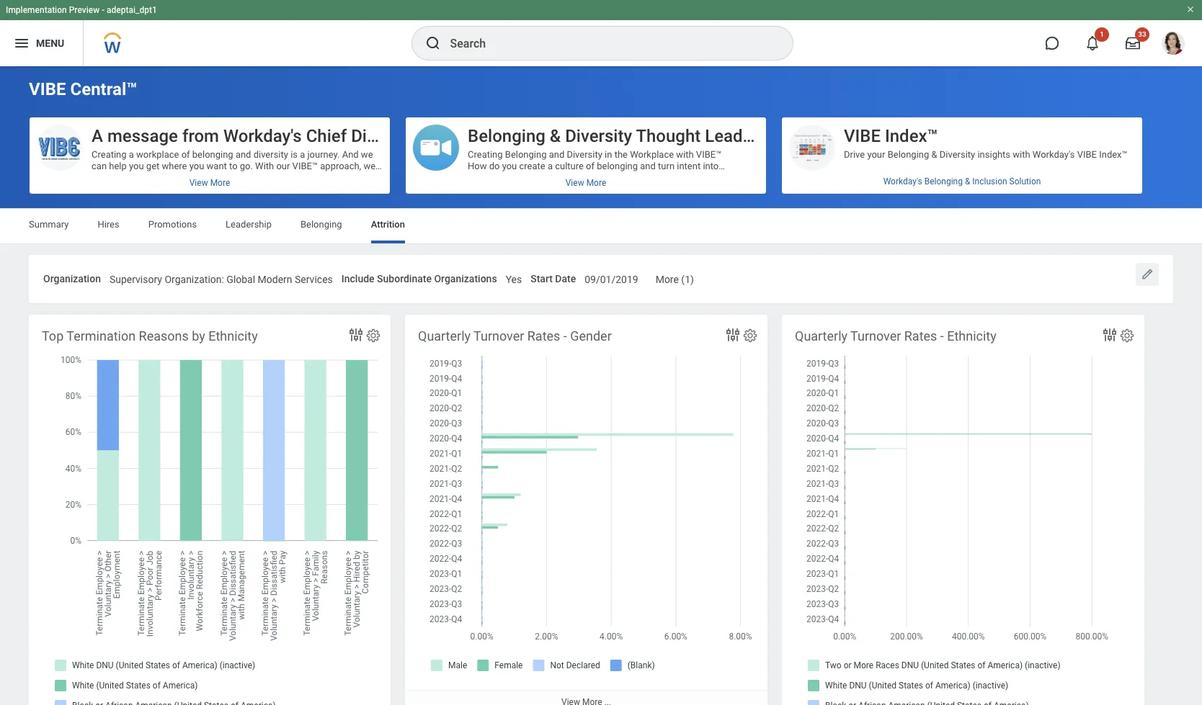 Task type: locate. For each thing, give the bounding box(es) containing it.
with inside the creating belonging and diversity in the workplace with vibe™ how do you create a culture of belonging and turn intent into impactful actions? in this webinar, we share our strategies for valuing inclusion, belonging, and equity for all and show how our solutions can help you enable change. watch webinar
[[677, 149, 694, 160]]

building
[[468, 253, 501, 264]]

1 horizontal spatial -
[[564, 329, 567, 344]]

how down strategies
[[669, 184, 686, 195]]

configure and view chart data image inside top termination reasons by ethnicity element
[[348, 326, 365, 344]]

how inside the creating belonging and diversity in the workplace with vibe™ how do you create a culture of belonging and turn intent into impactful actions? in this webinar, we share our strategies for valuing inclusion, belonging, and equity for all and show how our solutions can help you enable change. watch webinar
[[669, 184, 686, 195]]

and up the together
[[654, 322, 670, 333]]

in right role in the right of the page
[[743, 241, 750, 252]]

0 vertical spatial how
[[669, 184, 686, 195]]

efforts
[[1103, 172, 1131, 183]]

top termination reasons by ethnicity
[[42, 329, 258, 344]]

create down "accelerate"
[[689, 334, 715, 344]]

by
[[192, 329, 205, 344]]

1 horizontal spatial ethnicity
[[948, 329, 997, 344]]

belonging up services
[[301, 219, 342, 230]]

create up actions? at the top left of page
[[520, 161, 546, 172]]

0 vertical spatial vibe
[[29, 79, 66, 100]]

workday's
[[224, 126, 302, 146], [1033, 149, 1075, 160], [884, 177, 923, 187]]

organization:
[[165, 274, 224, 286]]

implementation preview -   adeptai_dpt1
[[6, 5, 157, 15]]

change. down ways
[[468, 276, 501, 287]]

read
[[468, 357, 489, 368]]

1 webinar from the top
[[497, 207, 531, 218]]

with up solution
[[1013, 149, 1031, 160]]

watch down organizations
[[468, 288, 494, 298]]

implementation
[[6, 5, 67, 15]]

services
[[295, 274, 333, 286]]

configure and view chart data image left configure quarterly turnover rates - ethnicity image
[[1102, 326, 1119, 344]]

include subordinate organizations
[[342, 273, 497, 285]]

belonging up creating
[[468, 126, 546, 146]]

2 horizontal spatial in
[[743, 241, 750, 252]]

0 horizontal spatial quarterly
[[418, 329, 471, 344]]

discover
[[720, 253, 756, 264]]

1 horizontal spatial how
[[562, 334, 580, 344]]

configure and view chart data image inside quarterly turnover rates - ethnicity element
[[1102, 326, 1119, 344]]

1 vertical spatial change.
[[468, 276, 501, 287]]

configure and view chart data image left configure top termination reasons by ethnicity icon
[[348, 326, 365, 344]]

supervisory
[[110, 274, 162, 286]]

for inside uniting at workday for social justice we're taking action to examine our practices and accelerate progress in our company. learn how we're working together to create systemic change both within workday and externally. read blog
[[548, 311, 560, 321]]

a up in
[[548, 161, 553, 172]]

for left social at the left top of the page
[[548, 311, 560, 321]]

share
[[626, 172, 649, 183]]

diversity
[[351, 126, 418, 146], [565, 126, 632, 146], [567, 149, 603, 160], [940, 149, 976, 160], [1065, 172, 1101, 183]]

drive
[[844, 149, 865, 160]]

reasons
[[139, 329, 189, 344]]

organization element
[[110, 265, 333, 291]]

vibe
[[29, 79, 66, 100], [844, 126, 881, 146], [1078, 149, 1097, 160]]

0 vertical spatial create
[[520, 161, 546, 172]]

0 horizontal spatial workday
[[510, 311, 546, 321]]

to right action
[[549, 322, 557, 333]]

0 horizontal spatial for
[[548, 311, 560, 321]]

1 horizontal spatial vibe
[[844, 126, 881, 146]]

ethnicity
[[209, 329, 258, 344], [948, 329, 997, 344]]

2 horizontal spatial how
[[669, 184, 686, 195]]

vibe for vibe central™
[[29, 79, 66, 100]]

workday down examine
[[549, 345, 585, 356]]

you right do
[[502, 161, 517, 172]]

ethnicity for quarterly turnover rates - ethnicity
[[948, 329, 997, 344]]

all
[[614, 184, 624, 195]]

1 horizontal spatial create
[[689, 334, 715, 344]]

- for quarterly turnover rates - gender
[[564, 329, 567, 344]]

solution
[[1010, 177, 1041, 187]]

0 horizontal spatial configure and view chart data image
[[348, 326, 365, 344]]

webinar down yes
[[497, 288, 531, 298]]

ways
[[468, 265, 489, 275]]

and down we're
[[588, 345, 603, 356]]

2 turnover from the left
[[851, 329, 902, 344]]

belonging & diversity thought leadership
[[468, 126, 791, 146]]

create inside uniting at workday for social justice we're taking action to examine our practices and accelerate progress in our company. learn how we're working together to create systemic change both within workday and externally. read blog
[[689, 334, 715, 344]]

subordinate
[[377, 273, 432, 285]]

for left all
[[600, 184, 612, 195]]

1 horizontal spatial a
[[717, 241, 722, 252]]

progress
[[717, 322, 754, 333]]

(1)
[[682, 274, 694, 286]]

workplace
[[630, 149, 674, 160]]

turnover
[[474, 329, 524, 344], [851, 329, 902, 344]]

leaders,
[[564, 241, 596, 252]]

1 horizontal spatial rates
[[905, 329, 938, 344]]

turnover for ethnicity
[[851, 329, 902, 344]]

- inside menu banner
[[102, 5, 105, 15]]

0 horizontal spatial leadership
[[226, 219, 272, 230]]

1 vertical spatial how
[[494, 241, 511, 252]]

ethnicity for top termination reasons by ethnicity
[[209, 329, 258, 344]]

in inside uniting at workday for social justice we're taking action to examine our practices and accelerate progress in our company. learn how we're working together to create systemic change both within workday and externally. read blog
[[468, 334, 475, 344]]

in down the we're
[[468, 334, 475, 344]]

you
[[502, 161, 517, 172], [505, 195, 520, 206]]

1 vertical spatial leadership
[[226, 219, 272, 230]]

of
[[586, 161, 595, 172]]

companies,
[[514, 241, 562, 252]]

0 horizontal spatial your
[[534, 265, 552, 275]]

and down leaders
[[675, 265, 691, 275]]

measure
[[844, 172, 881, 183]]

learn up building
[[468, 241, 491, 252]]

your down join
[[534, 265, 552, 275]]

1 horizontal spatial change.
[[553, 195, 586, 206]]

0 horizontal spatial in
[[468, 334, 475, 344]]

2 vertical spatial for
[[548, 311, 560, 321]]

workday's up solution
[[1033, 149, 1075, 160]]

2 horizontal spatial workday
[[631, 253, 667, 264]]

1 vertical spatial watch
[[468, 288, 494, 298]]

2 vertical spatial workday
[[549, 345, 585, 356]]

change. inside learn how companies, leaders, and organizations each play a role in building equality. join the webinar with workday leaders and discover ways to assess your intentions against outcomes and drive real change. watch webinar
[[468, 276, 501, 287]]

1 horizontal spatial the
[[615, 149, 628, 160]]

0 vertical spatial leadership
[[705, 126, 791, 146]]

tab list containing summary
[[14, 209, 1188, 244]]

2 horizontal spatial with
[[1013, 149, 1031, 160]]

belonging right focus on the top right
[[1013, 172, 1055, 183]]

quarterly up change
[[418, 329, 471, 344]]

to down building
[[492, 265, 500, 275]]

workday's inside button
[[224, 126, 302, 146]]

learn inside uniting at workday for social justice we're taking action to examine our practices and accelerate progress in our company. learn how we're working together to create systemic change both within workday and externally. read blog
[[536, 334, 560, 344]]

1 vertical spatial in
[[743, 241, 750, 252]]

uniting at workday for social justice we're taking action to examine our practices and accelerate progress in our company. learn how we're working together to create systemic change both within workday and externally. read blog
[[468, 311, 755, 368]]

create inside the creating belonging and diversity in the workplace with vibe™ how do you create a culture of belonging and turn intent into impactful actions? in this webinar, we share our strategies for valuing inclusion, belonging, and equity for all and show how our solutions can help you enable change. watch webinar
[[520, 161, 546, 172]]

a inside the creating belonging and diversity in the workplace with vibe™ how do you create a culture of belonging and turn intent into impactful actions? in this webinar, we share our strategies for valuing inclusion, belonging, and equity for all and show how our solutions can help you enable change. watch webinar
[[548, 161, 553, 172]]

configure and view chart data image
[[348, 326, 365, 344], [1102, 326, 1119, 344]]

notifications element
[[1170, 29, 1181, 40]]

configure and view chart data image for top termination reasons by ethnicity
[[348, 326, 365, 344]]

0 vertical spatial you
[[502, 161, 517, 172]]

change. down equity
[[553, 195, 586, 206]]

0 horizontal spatial turnover
[[474, 329, 524, 344]]

2 ethnicity from the left
[[948, 329, 997, 344]]

1 vertical spatial create
[[689, 334, 715, 344]]

1 horizontal spatial learn
[[536, 334, 560, 344]]

1 horizontal spatial workday's
[[884, 177, 923, 187]]

webinar inside the creating belonging and diversity in the workplace with vibe™ how do you create a culture of belonging and turn intent into impactful actions? in this webinar, we share our strategies for valuing inclusion, belonging, and equity for all and show how our solutions can help you enable change. watch webinar
[[497, 207, 531, 218]]

0 vertical spatial a
[[548, 161, 553, 172]]

how down examine
[[562, 334, 580, 344]]

a
[[548, 161, 553, 172], [717, 241, 722, 252]]

webinar,
[[575, 172, 609, 183]]

0 vertical spatial webinar
[[497, 207, 531, 218]]

2 configure and view chart data image from the left
[[1102, 326, 1119, 344]]

0 horizontal spatial -
[[102, 5, 105, 15]]

Supervisory Organization: Global Modern Services text field
[[110, 265, 333, 290]]

for down "into"
[[711, 172, 723, 183]]

0 horizontal spatial rates
[[528, 329, 561, 344]]

quarterly right configure quarterly turnover rates - gender image
[[795, 329, 848, 344]]

0 vertical spatial watch
[[468, 207, 494, 218]]

rates for gender
[[528, 329, 561, 344]]

0 vertical spatial learn
[[468, 241, 491, 252]]

the inside learn how companies, leaders, and organizations each play a role in building equality. join the webinar with workday leaders and discover ways to assess your intentions against outcomes and drive real change. watch webinar
[[560, 253, 574, 264]]

1 vertical spatial you
[[505, 195, 520, 206]]

leadership up the valuing
[[705, 126, 791, 146]]

quarterly for quarterly turnover rates - gender
[[418, 329, 471, 344]]

index™
[[885, 126, 939, 146], [1100, 149, 1128, 160]]

performance
[[918, 172, 972, 183]]

leaders
[[670, 253, 700, 264]]

externally.
[[606, 345, 648, 356]]

0 horizontal spatial how
[[494, 241, 511, 252]]

& left inclusion
[[965, 177, 971, 187]]

measure relative performance to focus belonging & diversity efforts
[[844, 172, 1131, 183]]

1 horizontal spatial your
[[868, 149, 886, 160]]

belonging inside the creating belonging and diversity in the workplace with vibe™ how do you create a culture of belonging and turn intent into impactful actions? in this webinar, we share our strategies for valuing inclusion, belonging, and equity for all and show how our solutions can help you enable change. watch webinar
[[505, 149, 547, 160]]

0 horizontal spatial a
[[548, 161, 553, 172]]

belonging up actions? at the top left of page
[[505, 149, 547, 160]]

09/01/2019 text field
[[585, 265, 639, 290]]

leadership
[[705, 126, 791, 146], [226, 219, 272, 230]]

the up belonging
[[615, 149, 628, 160]]

0 vertical spatial workday
[[631, 253, 667, 264]]

index™ up efforts
[[1100, 149, 1128, 160]]

in
[[605, 149, 612, 160], [743, 241, 750, 252], [468, 334, 475, 344]]

1 horizontal spatial in
[[605, 149, 612, 160]]

1 quarterly from the left
[[418, 329, 471, 344]]

workday up action
[[510, 311, 546, 321]]

quarterly turnover rates - gender
[[418, 329, 612, 344]]

1 horizontal spatial with
[[677, 149, 694, 160]]

2 horizontal spatial -
[[941, 329, 944, 344]]

your right drive
[[868, 149, 886, 160]]

1 vertical spatial a
[[717, 241, 722, 252]]

change. inside the creating belonging and diversity in the workplace with vibe™ how do you create a culture of belonging and turn intent into impactful actions? in this webinar, we share our strategies for valuing inclusion, belonging, and equity for all and show how our solutions can help you enable change. watch webinar
[[553, 195, 586, 206]]

with up against
[[611, 253, 629, 264]]

0 horizontal spatial the
[[560, 253, 574, 264]]

33
[[1139, 30, 1147, 38]]

to left focus on the top right
[[975, 172, 983, 183]]

0 horizontal spatial with
[[611, 253, 629, 264]]

2 watch from the top
[[468, 288, 494, 298]]

1 rates from the left
[[528, 329, 561, 344]]

1 turnover from the left
[[474, 329, 524, 344]]

practices
[[613, 322, 652, 333]]

2 vertical spatial workday's
[[884, 177, 923, 187]]

0 horizontal spatial change.
[[468, 276, 501, 287]]

0 vertical spatial your
[[868, 149, 886, 160]]

workday up "outcomes"
[[631, 253, 667, 264]]

& right solution
[[1057, 172, 1063, 183]]

1 vertical spatial learn
[[536, 334, 560, 344]]

2 vertical spatial how
[[562, 334, 580, 344]]

rates
[[528, 329, 561, 344], [905, 329, 938, 344]]

quarterly for quarterly turnover rates - ethnicity
[[795, 329, 848, 344]]

workday
[[631, 253, 667, 264], [510, 311, 546, 321], [549, 345, 585, 356]]

systemic
[[718, 334, 755, 344]]

0 vertical spatial for
[[711, 172, 723, 183]]

a message from workday's chief diversity officer carin taylor
[[92, 126, 571, 146]]

tab list
[[14, 209, 1188, 244]]

strategies
[[667, 172, 709, 183]]

include subordinate organizations element
[[506, 265, 522, 291]]

rates for ethnicity
[[905, 329, 938, 344]]

0 horizontal spatial learn
[[468, 241, 491, 252]]

with up intent on the right of page
[[677, 149, 694, 160]]

how up equality.
[[494, 241, 511, 252]]

1 vertical spatial the
[[560, 253, 574, 264]]

2 quarterly from the left
[[795, 329, 848, 344]]

how inside learn how companies, leaders, and organizations each play a role in building equality. join the webinar with workday leaders and discover ways to assess your intentions against outcomes and drive real change. watch webinar
[[494, 241, 511, 252]]

top termination reasons by ethnicity element
[[29, 315, 391, 706]]

actions?
[[510, 172, 545, 183]]

a left role in the right of the page
[[717, 241, 722, 252]]

1 vertical spatial webinar
[[497, 288, 531, 298]]

0 horizontal spatial workday's
[[224, 126, 302, 146]]

message
[[107, 126, 178, 146]]

leadership up the global
[[226, 219, 272, 230]]

our down strategies
[[689, 184, 702, 195]]

0 horizontal spatial ethnicity
[[209, 329, 258, 344]]

termination
[[67, 329, 136, 344]]

0 vertical spatial workday's
[[224, 126, 302, 146]]

1 watch from the top
[[468, 207, 494, 218]]

our up show
[[651, 172, 665, 183]]

& up performance
[[932, 149, 938, 160]]

0 vertical spatial change.
[[553, 195, 586, 206]]

valuing
[[725, 172, 755, 183]]

quarterly turnover rates - ethnicity element
[[782, 315, 1145, 706]]

and up webinar
[[599, 241, 614, 252]]

relative
[[883, 172, 916, 183]]

1 horizontal spatial turnover
[[851, 329, 902, 344]]

configure and view chart data image
[[725, 326, 742, 344]]

central™
[[70, 79, 137, 100]]

in inside learn how companies, leaders, and organizations each play a role in building equality. join the webinar with workday leaders and discover ways to assess your intentions against outcomes and drive real change. watch webinar
[[743, 241, 750, 252]]

and down share
[[626, 184, 642, 195]]

vibe index™
[[844, 126, 939, 146]]

2 webinar from the top
[[497, 288, 531, 298]]

profile logan mcneil image
[[1162, 32, 1185, 58]]

change.
[[553, 195, 586, 206], [468, 276, 501, 287]]

1 vertical spatial your
[[534, 265, 552, 275]]

0 vertical spatial in
[[605, 149, 612, 160]]

0 horizontal spatial create
[[520, 161, 546, 172]]

edit image
[[1141, 268, 1155, 282]]

0 vertical spatial index™
[[885, 126, 939, 146]]

workday inside learn how companies, leaders, and organizations each play a role in building equality. join the webinar with workday leaders and discover ways to assess your intentions against outcomes and drive real change. watch webinar
[[631, 253, 667, 264]]

belonging up relative at right top
[[888, 149, 930, 160]]

1 horizontal spatial for
[[600, 184, 612, 195]]

1 vertical spatial vibe
[[844, 126, 881, 146]]

your
[[868, 149, 886, 160], [534, 265, 552, 275]]

1 horizontal spatial quarterly
[[795, 329, 848, 344]]

how
[[669, 184, 686, 195], [494, 241, 511, 252], [562, 334, 580, 344]]

0 horizontal spatial vibe
[[29, 79, 66, 100]]

learn up within
[[536, 334, 560, 344]]

2 vertical spatial vibe
[[1078, 149, 1097, 160]]

2 rates from the left
[[905, 329, 938, 344]]

1 vertical spatial workday's
[[1033, 149, 1075, 160]]

1 ethnicity from the left
[[209, 329, 258, 344]]

more
[[656, 274, 679, 286]]

workday's right from
[[224, 126, 302, 146]]

the up the intentions
[[560, 253, 574, 264]]

in up belonging
[[605, 149, 612, 160]]

watch
[[468, 207, 494, 218], [468, 288, 494, 298]]

workday's belonging & inclusion solution link
[[782, 171, 1143, 193]]

workday's right measure
[[884, 177, 923, 187]]

from
[[182, 126, 219, 146]]

start date
[[531, 273, 576, 285]]

index™ up relative at right top
[[885, 126, 939, 146]]

1 horizontal spatial index™
[[1100, 149, 1128, 160]]

1 configure and view chart data image from the left
[[348, 326, 365, 344]]

you right help
[[505, 195, 520, 206]]

to down "accelerate"
[[679, 334, 687, 344]]

insights
[[978, 149, 1011, 160]]

watch down can
[[468, 207, 494, 218]]

our down justice at the top of page
[[597, 322, 611, 333]]

1 vertical spatial index™
[[1100, 149, 1128, 160]]

2 vertical spatial in
[[468, 334, 475, 344]]

both
[[501, 345, 520, 356]]

1 horizontal spatial configure and view chart data image
[[1102, 326, 1119, 344]]

Search Workday  search field
[[450, 27, 763, 59]]

0 vertical spatial the
[[615, 149, 628, 160]]

configure quarterly turnover rates - ethnicity image
[[1120, 328, 1136, 344]]

to
[[975, 172, 983, 183], [492, 265, 500, 275], [549, 322, 557, 333], [679, 334, 687, 344]]

together
[[641, 334, 676, 344]]

webinar down help
[[497, 207, 531, 218]]

main content
[[0, 66, 1203, 706]]



Task type: describe. For each thing, give the bounding box(es) containing it.
outcomes
[[631, 265, 673, 275]]

belonging right relative at right top
[[925, 177, 963, 187]]

summary
[[29, 219, 69, 230]]

thought
[[636, 126, 701, 146]]

we're
[[582, 334, 604, 344]]

in
[[547, 172, 555, 183]]

enable
[[523, 195, 550, 206]]

into
[[703, 161, 719, 172]]

diversity inside the creating belonging and diversity in the workplace with vibe™ how do you create a culture of belonging and turn intent into impactful actions? in this webinar, we share our strategies for valuing inclusion, belonging, and equity for all and show how our solutions can help you enable change. watch webinar
[[567, 149, 603, 160]]

watch inside the creating belonging and diversity in the workplace with vibe™ how do you create a culture of belonging and turn intent into impactful actions? in this webinar, we share our strategies for valuing inclusion, belonging, and equity for all and show how our solutions can help you enable change. watch webinar
[[468, 207, 494, 218]]

supervisory organization: global modern services
[[110, 274, 333, 286]]

1 vertical spatial for
[[600, 184, 612, 195]]

2 horizontal spatial workday's
[[1033, 149, 1075, 160]]

accelerate
[[672, 322, 715, 333]]

1 vertical spatial workday
[[510, 311, 546, 321]]

the inside the creating belonging and diversity in the workplace with vibe™ how do you create a culture of belonging and turn intent into impactful actions? in this webinar, we share our strategies for valuing inclusion, belonging, and equity for all and show how our solutions can help you enable change. watch webinar
[[615, 149, 628, 160]]

against
[[598, 265, 629, 275]]

start
[[531, 273, 553, 285]]

belonging inside tab list
[[301, 219, 342, 230]]

turnover for gender
[[474, 329, 524, 344]]

search image
[[424, 35, 442, 52]]

and down this
[[555, 184, 570, 195]]

organization
[[43, 273, 101, 285]]

within
[[522, 345, 547, 356]]

role
[[725, 241, 740, 252]]

start date element
[[585, 265, 639, 291]]

organizations
[[616, 241, 673, 252]]

change
[[468, 345, 499, 356]]

configure and view chart data image for quarterly turnover rates - ethnicity
[[1102, 326, 1119, 344]]

turn
[[658, 161, 675, 172]]

& up culture
[[550, 126, 561, 146]]

0 horizontal spatial index™
[[885, 126, 939, 146]]

gender
[[571, 329, 612, 344]]

justice
[[590, 311, 621, 321]]

More (1) text field
[[656, 265, 694, 290]]

attrition
[[371, 219, 405, 230]]

each
[[675, 241, 696, 252]]

at
[[500, 311, 508, 321]]

play
[[698, 241, 715, 252]]

quarterly turnover rates - gender element
[[405, 315, 768, 706]]

and up culture
[[549, 149, 565, 160]]

how inside uniting at workday for social justice we're taking action to examine our practices and accelerate progress in our company. learn how we're working together to create systemic change both within workday and externally. read blog
[[562, 334, 580, 344]]

drive your belonging & diversity insights with workday's vibe index™
[[844, 149, 1128, 160]]

a
[[92, 126, 103, 146]]

this
[[557, 172, 573, 183]]

- for quarterly turnover rates - ethnicity
[[941, 329, 944, 344]]

impactful
[[468, 172, 507, 183]]

carin
[[480, 126, 520, 146]]

menu button
[[0, 20, 83, 66]]

vibe central™
[[29, 79, 137, 100]]

culture
[[555, 161, 584, 172]]

include
[[342, 273, 375, 285]]

notifications large image
[[1086, 36, 1100, 50]]

our up change
[[478, 334, 491, 344]]

yes
[[506, 274, 522, 286]]

with inside learn how companies, leaders, and organizations each play a role in building equality. join the webinar with workday leaders and discover ways to assess your intentions against outcomes and drive real change. watch webinar
[[611, 253, 629, 264]]

solutions
[[705, 184, 743, 195]]

uniting
[[468, 311, 497, 321]]

and down the play
[[702, 253, 718, 264]]

learn how companies, leaders, and organizations each play a role in building equality. join the webinar with workday leaders and discover ways to assess your intentions against outcomes and drive real change. watch webinar
[[468, 241, 756, 298]]

1
[[1100, 30, 1105, 38]]

action
[[521, 322, 547, 333]]

a inside learn how companies, leaders, and organizations each play a role in building equality. join the webinar with workday leaders and discover ways to assess your intentions against outcomes and drive real change. watch webinar
[[717, 241, 722, 252]]

top
[[42, 329, 64, 344]]

focus
[[985, 172, 1011, 183]]

equity
[[573, 184, 598, 195]]

Yes text field
[[506, 265, 522, 290]]

menu
[[36, 37, 64, 49]]

inclusion,
[[468, 184, 507, 195]]

1 horizontal spatial leadership
[[705, 126, 791, 146]]

inclusion
[[973, 177, 1008, 187]]

your inside learn how companies, leaders, and organizations each play a role in building equality. join the webinar with workday leaders and discover ways to assess your intentions against outcomes and drive real change. watch webinar
[[534, 265, 552, 275]]

to inside learn how companies, leaders, and organizations each play a role in building equality. join the webinar with workday leaders and discover ways to assess your intentions against outcomes and drive real change. watch webinar
[[492, 265, 500, 275]]

social
[[563, 311, 588, 321]]

belonging
[[597, 161, 638, 172]]

how
[[468, 161, 487, 172]]

more (1)
[[656, 274, 694, 286]]

promotions
[[148, 219, 197, 230]]

diversity inside a message from workday's chief diversity officer carin taylor button
[[351, 126, 418, 146]]

webinar inside learn how companies, leaders, and organizations each play a role in building equality. join the webinar with workday leaders and discover ways to assess your intentions against outcomes and drive real change. watch webinar
[[497, 288, 531, 298]]

a message from workday's chief diversity officer carin taylor button
[[30, 118, 571, 194]]

justify image
[[13, 35, 30, 52]]

equality.
[[503, 253, 538, 264]]

2 horizontal spatial for
[[711, 172, 723, 183]]

configure top termination reasons by ethnicity image
[[366, 328, 381, 344]]

watch inside learn how companies, leaders, and organizations each play a role in building equality. join the webinar with workday leaders and discover ways to assess your intentions against outcomes and drive real change. watch webinar
[[468, 288, 494, 298]]

company.
[[494, 334, 534, 344]]

learn inside learn how companies, leaders, and organizations each play a role in building equality. join the webinar with workday leaders and discover ways to assess your intentions against outcomes and drive real change. watch webinar
[[468, 241, 491, 252]]

show
[[644, 184, 666, 195]]

1 button
[[1077, 27, 1110, 59]]

09/01/2019
[[585, 274, 639, 286]]

close environment banner image
[[1187, 5, 1196, 14]]

workday's belonging & inclusion solution
[[884, 177, 1041, 187]]

we're
[[468, 322, 491, 333]]

menu banner
[[0, 0, 1203, 66]]

1 horizontal spatial workday
[[549, 345, 585, 356]]

preview
[[69, 5, 100, 15]]

intent
[[677, 161, 701, 172]]

drive
[[693, 265, 713, 275]]

join
[[540, 253, 558, 264]]

webinar
[[576, 253, 609, 264]]

leadership inside tab list
[[226, 219, 272, 230]]

in inside the creating belonging and diversity in the workplace with vibe™ how do you create a culture of belonging and turn intent into impactful actions? in this webinar, we share our strategies for valuing inclusion, belonging, and equity for all and show how our solutions can help you enable change. watch webinar
[[605, 149, 612, 160]]

belonging,
[[510, 184, 552, 195]]

global
[[227, 274, 255, 286]]

creating
[[468, 149, 503, 160]]

help
[[485, 195, 503, 206]]

quarterly turnover rates - ethnicity
[[795, 329, 997, 344]]

working
[[606, 334, 639, 344]]

taylor
[[524, 126, 571, 146]]

main content containing vibe central™
[[0, 66, 1203, 706]]

2 horizontal spatial vibe
[[1078, 149, 1097, 160]]

vibe™
[[696, 149, 722, 160]]

33 button
[[1118, 27, 1150, 59]]

date
[[555, 273, 576, 285]]

vibe for vibe index™
[[844, 126, 881, 146]]

chief
[[306, 126, 347, 146]]

and down workplace
[[641, 161, 656, 172]]

inbox large image
[[1126, 36, 1141, 50]]

configure quarterly turnover rates - gender image
[[743, 328, 759, 344]]



Task type: vqa. For each thing, say whether or not it's contained in the screenshot.


